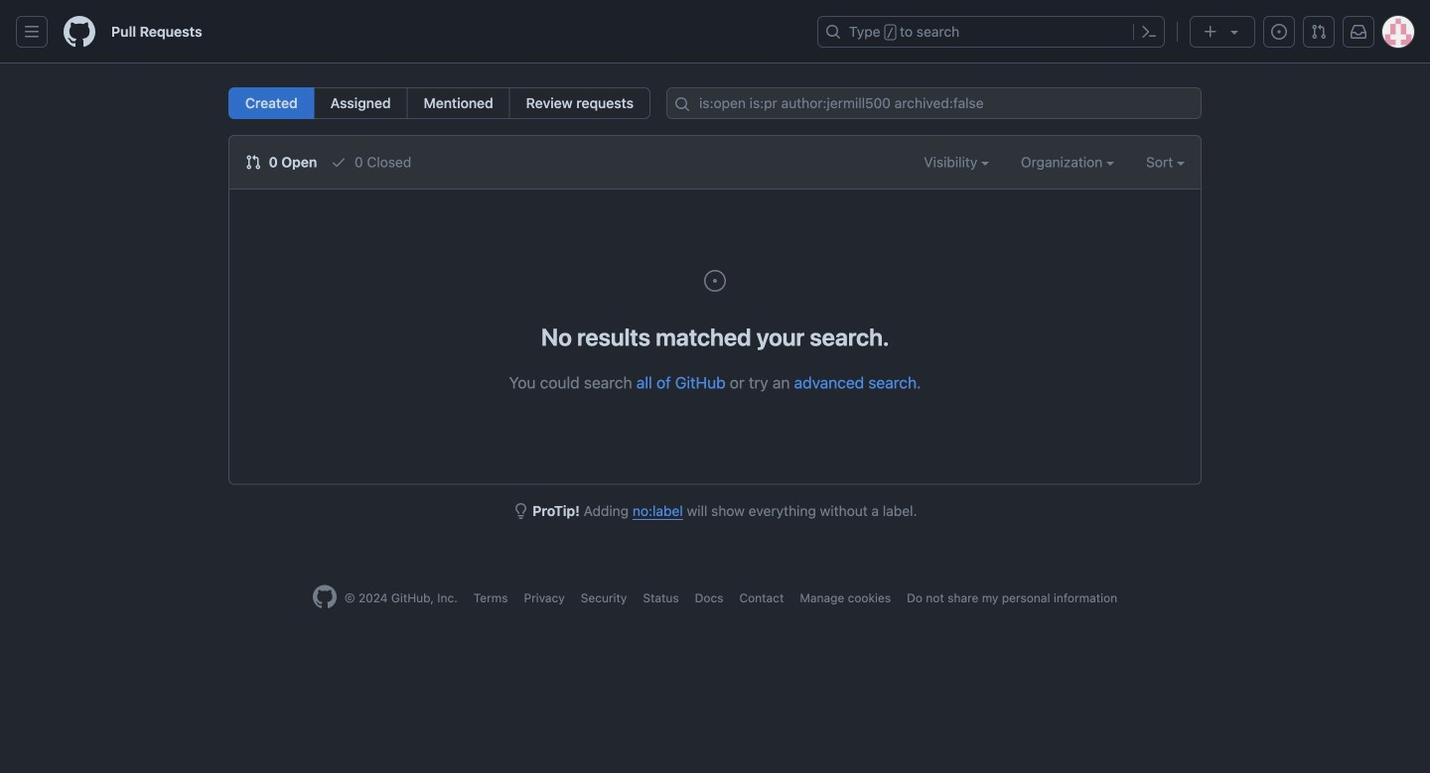 Task type: describe. For each thing, give the bounding box(es) containing it.
Issues search field
[[666, 87, 1202, 119]]

homepage image
[[64, 16, 95, 48]]

light bulb image
[[513, 504, 529, 519]]

0 horizontal spatial git pull request image
[[245, 154, 261, 170]]

triangle down image
[[1226, 24, 1242, 40]]

homepage image
[[313, 585, 336, 609]]

0 vertical spatial git pull request image
[[1311, 24, 1327, 40]]

Search all issues text field
[[666, 87, 1202, 119]]



Task type: locate. For each thing, give the bounding box(es) containing it.
plus image
[[1203, 24, 1219, 40]]

git pull request image
[[1311, 24, 1327, 40], [245, 154, 261, 170]]

notifications image
[[1351, 24, 1367, 40]]

check image
[[331, 154, 347, 170]]

1 horizontal spatial git pull request image
[[1311, 24, 1327, 40]]

git pull request image right issue opened image
[[1311, 24, 1327, 40]]

search image
[[674, 96, 690, 112]]

issue opened image
[[703, 269, 727, 293]]

issue opened image
[[1271, 24, 1287, 40]]

1 vertical spatial git pull request image
[[245, 154, 261, 170]]

command palette image
[[1141, 24, 1157, 40]]

git pull request image left check icon
[[245, 154, 261, 170]]

pull requests element
[[228, 87, 651, 119]]



Task type: vqa. For each thing, say whether or not it's contained in the screenshot.
Search all issues text field
yes



